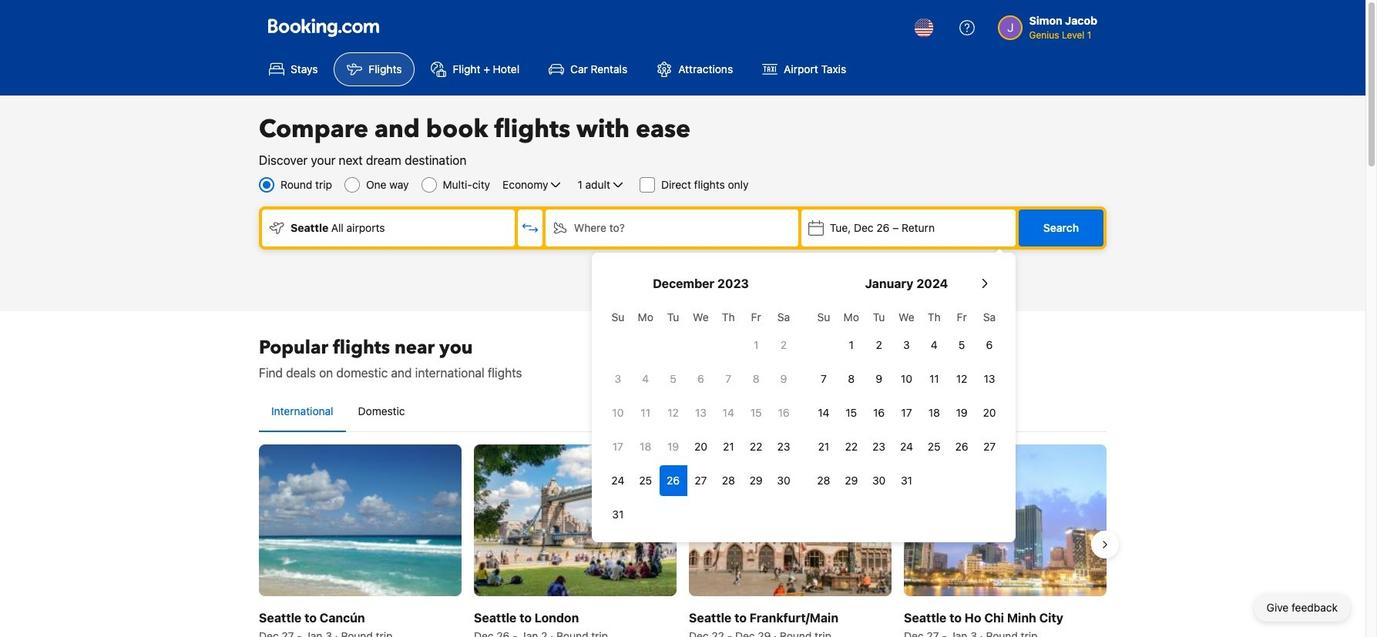 Task type: vqa. For each thing, say whether or not it's contained in the screenshot.
26 JANUARY 2024 option at the right bottom of page
yes



Task type: locate. For each thing, give the bounding box(es) containing it.
1 horizontal spatial grid
[[810, 302, 1004, 496]]

24 January 2024 checkbox
[[893, 432, 921, 463]]

18 January 2024 checkbox
[[921, 398, 948, 429]]

1 grid from the left
[[604, 302, 798, 530]]

8 December 2023 checkbox
[[743, 364, 770, 395]]

25 December 2023 checkbox
[[632, 466, 660, 496]]

4 January 2024 checkbox
[[921, 330, 948, 361]]

2 December 2023 checkbox
[[770, 330, 798, 361]]

6 December 2023 checkbox
[[687, 364, 715, 395]]

5 December 2023 checkbox
[[660, 364, 687, 395]]

7 December 2023 checkbox
[[715, 364, 743, 395]]

12 December 2023 checkbox
[[660, 398, 687, 429]]

2 grid from the left
[[810, 302, 1004, 496]]

13 December 2023 checkbox
[[687, 398, 715, 429]]

18 December 2023 checkbox
[[632, 432, 660, 463]]

3 December 2023 checkbox
[[604, 364, 632, 395]]

17 December 2023 checkbox
[[604, 432, 632, 463]]

5 January 2024 checkbox
[[948, 330, 976, 361]]

2 January 2024 checkbox
[[866, 330, 893, 361]]

seattle to cancún image
[[259, 445, 462, 597]]

seattle to frankfurt/main image
[[689, 445, 892, 597]]

27 December 2023 checkbox
[[687, 466, 715, 496]]

13 January 2024 checkbox
[[976, 364, 1004, 395]]

4 December 2023 checkbox
[[632, 364, 660, 395]]

9 January 2024 checkbox
[[866, 364, 893, 395]]

16 December 2023 checkbox
[[770, 398, 798, 429]]

31 January 2024 checkbox
[[893, 466, 921, 496]]

20 January 2024 checkbox
[[976, 398, 1004, 429]]

3 January 2024 checkbox
[[893, 330, 921, 361]]

11 December 2023 checkbox
[[632, 398, 660, 429]]

20 December 2023 checkbox
[[687, 432, 715, 463]]

6 January 2024 checkbox
[[976, 330, 1004, 361]]

cell
[[660, 463, 687, 496]]

grid
[[604, 302, 798, 530], [810, 302, 1004, 496]]

booking.com logo image
[[268, 18, 379, 37], [268, 18, 379, 37]]

0 horizontal spatial grid
[[604, 302, 798, 530]]

7 January 2024 checkbox
[[810, 364, 838, 395]]

14 December 2023 checkbox
[[715, 398, 743, 429]]

seattle to london image
[[474, 445, 677, 597]]

21 January 2024 checkbox
[[810, 432, 838, 463]]

26 December 2023 checkbox
[[660, 466, 687, 496]]

30 December 2023 checkbox
[[770, 466, 798, 496]]

22 January 2024 checkbox
[[838, 432, 866, 463]]

11 January 2024 checkbox
[[921, 364, 948, 395]]

region
[[247, 439, 1119, 638]]

15 December 2023 checkbox
[[743, 398, 770, 429]]

seattle to ho chi minh city image
[[904, 445, 1107, 597]]

tab list
[[259, 392, 1107, 433]]



Task type: describe. For each thing, give the bounding box(es) containing it.
9 December 2023 checkbox
[[770, 364, 798, 395]]

12 January 2024 checkbox
[[948, 364, 976, 395]]

15 January 2024 checkbox
[[838, 398, 866, 429]]

8 January 2024 checkbox
[[838, 364, 866, 395]]

29 January 2024 checkbox
[[838, 466, 866, 496]]

28 December 2023 checkbox
[[715, 466, 743, 496]]

17 January 2024 checkbox
[[893, 398, 921, 429]]

10 December 2023 checkbox
[[604, 398, 632, 429]]

16 January 2024 checkbox
[[866, 398, 893, 429]]

10 January 2024 checkbox
[[893, 364, 921, 395]]

31 December 2023 checkbox
[[604, 500, 632, 530]]

21 December 2023 checkbox
[[715, 432, 743, 463]]

1 December 2023 checkbox
[[743, 330, 770, 361]]

29 December 2023 checkbox
[[743, 466, 770, 496]]

22 December 2023 checkbox
[[743, 432, 770, 463]]

26 January 2024 checkbox
[[948, 432, 976, 463]]

28 January 2024 checkbox
[[810, 466, 838, 496]]

30 January 2024 checkbox
[[866, 466, 893, 496]]

23 January 2024 checkbox
[[866, 432, 893, 463]]

23 December 2023 checkbox
[[770, 432, 798, 463]]

27 January 2024 checkbox
[[976, 432, 1004, 463]]

14 January 2024 checkbox
[[810, 398, 838, 429]]

25 January 2024 checkbox
[[921, 432, 948, 463]]

cell inside grid
[[660, 463, 687, 496]]

19 January 2024 checkbox
[[948, 398, 976, 429]]

19 December 2023 checkbox
[[660, 432, 687, 463]]

1 January 2024 checkbox
[[838, 330, 866, 361]]

24 December 2023 checkbox
[[604, 466, 632, 496]]



